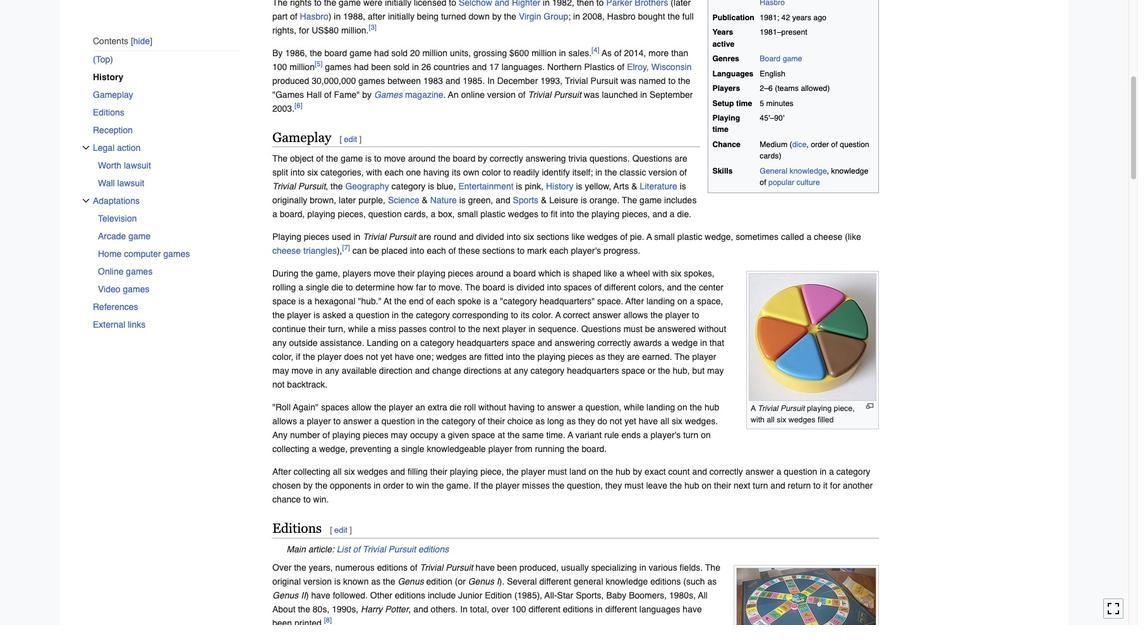 Task type: locate. For each thing, give the bounding box(es) containing it.
rolling
[[273, 283, 296, 293]]

0 vertical spatial [
[[340, 134, 342, 144]]

version inside have been produced, usually specializing in various fields. the original version is known as the
[[304, 577, 332, 587]]

100
[[273, 62, 287, 72], [512, 605, 526, 615]]

landing down or
[[647, 403, 675, 413]]

different
[[604, 283, 636, 293], [540, 577, 572, 587], [529, 605, 561, 615], [605, 605, 637, 615]]

1 vertical spatial after
[[273, 468, 291, 478]]

on right leave
[[702, 481, 712, 492]]

having up "blue,"
[[424, 168, 450, 178]]

questions
[[633, 154, 673, 164], [582, 325, 621, 335]]

a trivial pursuit
[[751, 404, 805, 414]]

1 vertical spatial correctly
[[598, 339, 631, 349]]

six left 'wedges.'
[[672, 417, 683, 427]]

board inside the object of the game is to move around the board by correctly answering trivia questions. questions are split into six categories, with each one having its own color to readily identify itself; in the classic version of trivial pursuit , the geography category is blue, entertainment is pink, history is yellow, arts & literature
[[453, 154, 476, 164]]

2 horizontal spatial may
[[708, 366, 724, 376]]

extra
[[428, 403, 448, 413]]

die inside during the game, players move their playing pieces around a board which is shaped like a wheel with six spokes, rolling a single die to determine how far to move. the board is divided into spaces of different colors, and the center space is a hexagonal "hub." at the end of each spoke is a "category headquarters" space. after landing on a space, the player is asked a question in the category corresponding to its color. a correct answer allows the player to continue their turn, while a miss passes control to the next player in sequence. questions must be answered without any outside assistance. landing on a category headquarters space and answering correctly awards a wedge in that color, if the player does not yet have one; wedges are fitted into the playing pieces as they are earned. the player may move in any available direction and change directions at any category headquarters space or the hub, but may not backtrack.
[[332, 283, 343, 293]]

1 horizontal spatial 100
[[512, 605, 526, 615]]

of inside the , order of question cards)
[[832, 140, 838, 149]]

of up includes
[[680, 168, 687, 178]]

any
[[273, 339, 287, 349], [325, 366, 339, 376], [514, 366, 528, 376]]

question up , knowledge of
[[840, 140, 870, 149]]

next inside during the game, players move their playing pieces around a board which is shaped like a wheel with six spokes, rolling a single die to determine how far to move. the board is divided into spaces of different colors, and the center space is a hexagonal "hub." at the end of each spoke is a "category headquarters" space. after landing on a space, the player is asked a question in the category corresponding to its color. a correct answer allows the player to continue their turn, while a miss passes control to the next player in sequence. questions must be answered without any outside assistance. landing on a category headquarters space and answering correctly awards a wedge in that color, if the player does not yet have one; wedges are fitted into the playing pieces as they are earned. the player may move in any available direction and change directions at any category headquarters space or the hub, but may not backtrack.
[[483, 325, 500, 335]]

0 horizontal spatial for
[[299, 25, 309, 35]]

1 horizontal spatial without
[[699, 325, 727, 335]]

1 vertical spatial in
[[460, 605, 468, 615]]

2 horizontal spatial with
[[751, 415, 765, 425]]

six inside the object of the game is to move around the board by correctly answering trivia questions. questions are split into six categories, with each one having its own color to readily identify itself; in the classic version of trivial pursuit , the geography category is blue, entertainment is pink, history is yellow, arts & literature
[[307, 168, 318, 178]]

in inside ; in 2008, hasbro bought the full rights, for us$80 million.
[[574, 11, 580, 21]]

in inside [5] games had been sold in 26 countries and 17 languages. northern plastics of elroy, wisconsin produced 30,000,000 games between 1983 and 1985. in december 1993, trivial pursuit was named to the "games hall of fame" by
[[488, 76, 495, 86]]

x small image left legal
[[82, 144, 90, 152]]

1983
[[424, 76, 443, 86]]

plastic down green,
[[481, 210, 506, 220]]

(later
[[671, 0, 691, 7]]

history down the identify on the top
[[546, 182, 574, 192]]

around
[[408, 154, 436, 164], [476, 269, 504, 279]]

again"
[[293, 403, 319, 413]]

knowledge for general knowledge
[[790, 167, 827, 176]]

as inside have been produced, usually specializing in various fields. the original version is known as the
[[371, 577, 381, 587]]

of right dice link
[[832, 140, 838, 149]]

have up 80s,
[[311, 591, 331, 601]]

wall lawsuit link
[[98, 175, 241, 192]]

small right pie.
[[655, 232, 675, 242]]

0 horizontal spatial million
[[290, 62, 315, 72]]

1 horizontal spatial )
[[329, 11, 332, 21]]

had inside [5] games had been sold in 26 countries and 17 languages. northern plastics of elroy, wisconsin produced 30,000,000 games between 1983 and 1985. in december 1993, trivial pursuit was named to the "games hall of fame" by
[[354, 62, 369, 72]]

trivial inside playing pieces used in trivial pursuit are round and divided into six sections like wedges of pie. a small plastic wedge, sometimes called a cheese (like cheese triangles ), [7] can be placed into each of these sections to mark each player's progress.
[[363, 232, 386, 242]]

1 horizontal spatial around
[[476, 269, 504, 279]]

edit for gameplay
[[344, 134, 357, 144]]

same
[[522, 431, 544, 441]]

1 vertical spatial allows
[[273, 417, 297, 427]]

[ edit ] up the categories,
[[340, 134, 362, 144]]

order right "dice"
[[811, 140, 829, 149]]

each inside during the game, players move their playing pieces around a board which is shaped like a wheel with six spokes, rolling a single die to determine how far to move. the board is divided into spaces of different colors, and the center space is a hexagonal "hub." at the end of each spoke is a "category headquarters" space. after landing on a space, the player is asked a question in the category corresponding to its color. a correct answer allows the player to continue their turn, while a miss passes control to the next player in sequence. questions must be answered without any outside assistance. landing on a category headquarters space and answering correctly awards a wedge in that color, if the player does not yet have one; wedges are fitted into the playing pieces as they are earned. the player may move in any available direction and change directions at any category headquarters space or the hub, but may not backtrack.
[[436, 297, 455, 307]]

and left die.
[[653, 210, 668, 220]]

1 horizontal spatial like
[[604, 269, 617, 279]]

] up list on the left of page
[[350, 526, 352, 536]]

, for order
[[807, 140, 809, 149]]

variant
[[576, 431, 602, 441]]

to inside [5] games had been sold in 26 countries and 17 languages. northern plastics of elroy, wisconsin produced 30,000,000 games between 1983 and 1985. in december 1993, trivial pursuit was named to the "games hall of fame" by
[[669, 76, 676, 86]]

pieces up preventing
[[363, 431, 389, 441]]

0 horizontal spatial die
[[332, 283, 343, 293]]

a
[[273, 210, 277, 220], [431, 210, 436, 220], [670, 210, 675, 220], [807, 232, 812, 242], [506, 269, 511, 279], [620, 269, 625, 279], [299, 283, 304, 293], [307, 297, 312, 307], [493, 297, 498, 307], [690, 297, 695, 307], [349, 311, 354, 321], [371, 325, 376, 335], [413, 339, 418, 349], [665, 339, 670, 349], [578, 403, 583, 413], [300, 417, 305, 427], [374, 417, 379, 427], [441, 431, 446, 441], [644, 431, 648, 441], [312, 445, 317, 455], [394, 445, 399, 455], [777, 468, 782, 478], [830, 468, 834, 478]]

1 horizontal spatial hasbro
[[607, 11, 636, 21]]

question inside "after collecting all six wedges and filling their playing piece, the player must land on the hub by exact count and correctly answer a question in a category chosen by the opponents in order to win the game. if the player misses the question, they must leave the hub on their next turn and return to it for another chance to win."
[[784, 468, 818, 478]]

0 horizontal spatial spaces
[[321, 403, 349, 413]]

yet down landing on the bottom left of the page
[[381, 352, 393, 363]]

the inside ) have followed. other editions include junior edition (1985), all-star sports, baby boomers, 1980s, all about the 80s, 1990s,
[[298, 605, 310, 615]]

0 horizontal spatial ]
[[350, 526, 352, 536]]

game.
[[447, 481, 471, 492]]

.
[[444, 89, 446, 100]]

landing
[[647, 297, 675, 307], [647, 403, 675, 413]]

game
[[350, 48, 372, 58], [783, 54, 803, 63], [341, 154, 363, 164], [640, 196, 662, 206], [129, 232, 151, 242]]

trivial inside note
[[363, 545, 386, 555]]

question inside during the game, players move their playing pieces around a board which is shaped like a wheel with six spokes, rolling a single die to determine how far to move. the board is divided into spaces of different colors, and the center space is a hexagonal "hub." at the end of each spoke is a "category headquarters" space. after landing on a space, the player is asked a question in the category corresponding to its color. a correct answer allows the player to continue their turn, while a miss passes control to the next player in sequence. questions must be answered without any outside assistance. landing on a category headquarters space and answering correctly awards a wedge in that color, if the player does not yet have one; wedges are fitted into the playing pieces as they are earned. the player may move in any available direction and change directions at any category headquarters space or the hub, but may not backtrack.
[[356, 311, 390, 321]]

of down round
[[449, 246, 456, 256]]

questions inside the object of the game is to move around the board by correctly answering trivia questions. questions are split into six categories, with each one having its own color to readily identify itself; in the classic version of trivial pursuit , the geography category is blue, entertainment is pink, history is yellow, arts & literature
[[633, 154, 673, 164]]

1 horizontal spatial while
[[624, 403, 644, 413]]

0 vertical spatial question,
[[586, 403, 622, 413]]

1 vertical spatial wedge,
[[319, 445, 348, 455]]

1990s,
[[332, 605, 359, 615]]

1 vertical spatial gameplay
[[273, 130, 332, 145]]

1 horizontal spatial player's
[[651, 431, 681, 441]]

may down color,
[[273, 366, 289, 376]]

0 horizontal spatial knowledge
[[606, 577, 648, 587]]

, inside , more than 100 million
[[644, 48, 646, 58]]

are inside the object of the game is to move around the board by correctly answering trivia questions. questions are split into six categories, with each one having its own color to readily identify itself; in the classic version of trivial pursuit , the geography category is blue, entertainment is pink, history is yellow, arts & literature
[[675, 154, 688, 164]]

without right the roll
[[479, 403, 507, 413]]

for right it
[[831, 481, 841, 492]]

1 vertical spatial yet
[[625, 417, 637, 427]]

around inside during the game, players move their playing pieces around a board which is shaped like a wheel with six spokes, rolling a single die to determine how far to move. the board is divided into spaces of different colors, and the center space is a hexagonal "hub." at the end of each spoke is a "category headquarters" space. after landing on a space, the player is asked a question in the category corresponding to its color. a correct answer allows the player to continue their turn, while a miss passes control to the next player in sequence. questions must be answered without any outside assistance. landing on a category headquarters space and answering correctly awards a wedge in that color, if the player does not yet have one; wedges are fitted into the playing pieces as they are earned. the player may move in any available direction and change directions at any category headquarters space or the hub, but may not backtrack.
[[476, 269, 504, 279]]

on left space,
[[678, 297, 688, 307]]

skills
[[713, 167, 733, 176]]

of
[[290, 11, 298, 21], [614, 48, 622, 58], [617, 62, 625, 72], [324, 89, 332, 100], [518, 89, 526, 100], [832, 140, 838, 149], [316, 154, 324, 164], [680, 168, 687, 178], [760, 179, 767, 187], [621, 232, 628, 242], [449, 246, 456, 256], [595, 283, 602, 293], [426, 297, 434, 307], [478, 417, 486, 427], [323, 431, 330, 441], [353, 545, 360, 555], [410, 563, 418, 573]]

1 vertical spatial questions
[[582, 325, 621, 335]]

0 horizontal spatial plastic
[[481, 210, 506, 220]]

but
[[693, 366, 705, 376]]

each inside the object of the game is to move around the board by correctly answering trivia questions. questions are split into six categories, with each one having its own color to readily identify itself; in the classic version of trivial pursuit , the geography category is blue, entertainment is pink, history is yellow, arts & literature
[[385, 168, 404, 178]]

around for move
[[408, 154, 436, 164]]

without inside during the game, players move their playing pieces around a board which is shaped like a wheel with six spokes, rolling a single die to determine how far to move. the board is divided into spaces of different colors, and the center space is a hexagonal "hub." at the end of each spoke is a "category headquarters" space. after landing on a space, the player is asked a question in the category corresponding to its color. a correct answer allows the player to continue their turn, while a miss passes control to the next player in sequence. questions must be answered without any outside assistance. landing on a category headquarters space and answering correctly awards a wedge in that color, if the player does not yet have one; wedges are fitted into the playing pieces as they are earned. the player may move in any available direction and change directions at any category headquarters space or the hub, but may not backtrack.
[[699, 325, 727, 335]]

playing inside "after collecting all six wedges and filling their playing piece, the player must land on the hub by exact count and correctly answer a question in a category chosen by the opponents in order to win the game. if the player misses the question, they must leave the hub on their next turn and return to it for another chance to win."
[[450, 468, 478, 478]]

player up 'continue'
[[287, 311, 311, 321]]

question, up do at the bottom
[[586, 403, 622, 413]]

is inside & leisure is orange. the game includes a board, playing pieces, question cards, a box, small plastic wedges to fit into the playing pieces, and a die.
[[581, 196, 587, 206]]

2 vertical spatial correctly
[[710, 468, 743, 478]]

the inside by 1986, the board game had sold 20 million units, grossing $600 million in sales. [4] as of 2014
[[310, 48, 322, 58]]

the
[[273, 154, 288, 164], [622, 196, 637, 206], [465, 283, 480, 293], [675, 352, 690, 363], [706, 563, 721, 573]]

& inside & leisure is orange. the game includes a board, playing pieces, question cards, a box, small plastic wedges to fit into the playing pieces, and a die.
[[541, 196, 547, 206]]

2 horizontal spatial correctly
[[710, 468, 743, 478]]

0 vertical spatial player's
[[571, 246, 601, 256]]

a left space,
[[690, 297, 695, 307]]

1 vertical spatial while
[[624, 403, 644, 413]]

six up "opponents"
[[344, 468, 355, 478]]

;
[[569, 11, 571, 21], [778, 13, 780, 22]]

they inside '"roll again" spaces allow the player an extra die roll without having to answer a question, while landing on the hub allows a player to answer a question in the category of their choice as long as they do not yet have all six wedges. any number of playing pieces may occupy a given space at the same time. a variant rule ends a player's turn on collecting a wedge, preventing a single knowledgeable player from running the board.'
[[579, 417, 595, 427]]

games down online games
[[123, 285, 150, 295]]

category up given
[[442, 417, 476, 427]]

determine
[[356, 283, 395, 293]]

question up occupy at the bottom
[[382, 417, 415, 427]]

on right the land
[[589, 468, 599, 478]]

answering inside the object of the game is to move around the board by correctly answering trivia questions. questions are split into six categories, with each one having its own color to readily identify itself; in the classic version of trivial pursuit , the geography category is blue, entertainment is pink, history is yellow, arts & literature
[[526, 154, 566, 164]]

playing for time
[[713, 114, 741, 123]]

0 vertical spatial allows
[[624, 311, 648, 321]]

board game link
[[760, 54, 803, 63]]

any right directions
[[514, 366, 528, 376]]

while inside '"roll again" spaces allow the player an extra die roll without having to answer a question, while landing on the hub allows a player to answer a question in the category of their choice as long as they do not yet have all six wedges. any number of playing pieces may occupy a given space at the same time. a variant rule ends a player's turn on collecting a wedge, preventing a single knowledgeable player from running the board.'
[[624, 403, 644, 413]]

single inside '"roll again" spaces allow the player an extra die roll without having to answer a question, while landing on the hub allows a player to answer a question in the category of their choice as long as they do not yet have all six wedges. any number of playing pieces may occupy a given space at the same time. a variant rule ends a player's turn on collecting a wedge, preventing a single knowledgeable player from running the board.'
[[401, 445, 425, 455]]

magazine
[[405, 89, 444, 100]]

in left various
[[640, 563, 647, 573]]

wedges left filled
[[789, 415, 816, 425]]

0 vertical spatial editions
[[93, 108, 124, 118]]

0 vertical spatial single
[[306, 283, 329, 293]]

wedges inside "after collecting all six wedges and filling their playing piece, the player must land on the hub by exact count and correctly answer a question in a category chosen by the opponents in order to win the game. if the player misses the question, they must leave the hub on their next turn and return to it for another chance to win."
[[358, 468, 388, 478]]

plastic inside playing pieces used in trivial pursuit are round and divided into six sections like wedges of pie. a small plastic wedge, sometimes called a cheese (like cheese triangles ), [7] can be placed into each of these sections to mark each player's progress.
[[678, 232, 703, 242]]

0 horizontal spatial order
[[383, 481, 404, 492]]

pursuit inside [5] games had been sold in 26 countries and 17 languages. northern plastics of elroy, wisconsin produced 30,000,000 games between 1983 and 1985. in december 1993, trivial pursuit was named to the "games hall of fame" by
[[591, 76, 618, 86]]

of right part
[[290, 11, 298, 21]]

in left 2008,
[[574, 11, 580, 21]]

0 horizontal spatial cheese
[[273, 246, 301, 256]]

1 horizontal spatial hub
[[685, 481, 700, 492]]

0 vertical spatial with
[[366, 168, 382, 178]]

2 horizontal spatial hub
[[705, 403, 720, 413]]

collecting inside "after collecting all six wedges and filling their playing piece, the player must land on the hub by exact count and correctly answer a question in a category chosen by the opponents in order to win the game. if the player misses the question, they must leave the hub on their next turn and return to it for another chance to win."
[[294, 468, 331, 478]]

external links
[[93, 320, 146, 330]]

occupy
[[410, 431, 438, 441]]

0 vertical spatial questions
[[633, 154, 673, 164]]

editions inside ) have followed. other editions include junior edition (1985), all-star sports, baby boomers, 1980s, all about the 80s, 1990s,
[[395, 591, 426, 601]]

trivia
[[569, 154, 587, 164]]

1 horizontal spatial editions
[[273, 522, 322, 537]]

0 horizontal spatial next
[[483, 325, 500, 335]]

its inside the object of the game is to move around the board by correctly answering trivia questions. questions are split into six categories, with each one having its own color to readily identify itself; in the classic version of trivial pursuit , the geography category is blue, entertainment is pink, history is yellow, arts & literature
[[452, 168, 461, 178]]

collecting
[[273, 445, 309, 455], [294, 468, 331, 478]]

minutes
[[767, 99, 794, 108]]

purple,
[[359, 196, 386, 206]]

next inside "after collecting all six wedges and filling their playing piece, the player must land on the hub by exact count and correctly answer a question in a category chosen by the opponents in order to win the game. if the player misses the question, they must leave the hub on their next turn and return to it for another chance to win."
[[734, 481, 751, 492]]

die inside '"roll again" spaces allow the player an extra die roll without having to answer a question, while landing on the hub allows a player to answer a question in the category of their choice as long as they do not yet have all six wedges. any number of playing pieces may occupy a given space at the same time. a variant rule ends a player's turn on collecting a wedge, preventing a single knowledgeable player from running the board.'
[[450, 403, 462, 413]]

0 vertical spatial ]
[[359, 134, 362, 144]]

the inside ; in 2008, hasbro bought the full rights, for us$80 million.
[[668, 11, 680, 21]]

space left or
[[622, 366, 646, 376]]

x small image
[[82, 144, 90, 152], [82, 197, 90, 205]]

0 vertical spatial been
[[371, 62, 391, 72]]

1 vertical spatial they
[[579, 417, 595, 427]]

1 vertical spatial be
[[645, 325, 655, 335]]

2 vertical spatial they
[[606, 481, 622, 492]]

reception
[[93, 125, 133, 136]]

by right fame"
[[362, 89, 372, 100]]

0 horizontal spatial without
[[479, 403, 507, 413]]

general knowledge
[[760, 167, 827, 176]]

0 horizontal spatial pieces,
[[338, 210, 366, 220]]

pieces, down later
[[338, 210, 366, 220]]

as down space.
[[596, 352, 606, 363]]

sequence.
[[538, 325, 579, 335]]

, for more
[[644, 48, 646, 58]]

1 horizontal spatial spaces
[[564, 283, 592, 293]]

[6] link
[[295, 101, 303, 110]]

have inside , and others. in total, over 100 different editions in different languages have been printed.
[[683, 605, 702, 615]]

2 x small image from the top
[[82, 197, 90, 205]]

into down sports link at top
[[507, 232, 521, 242]]

games for [5] games had been sold in 26 countries and 17 languages. northern plastics of elroy, wisconsin produced 30,000,000 games between 1983 and 1985. in december 1993, trivial pursuit was named to the "games hall of fame" by
[[325, 62, 352, 72]]

in left that
[[701, 339, 708, 349]]

2 horizontal spatial &
[[632, 182, 638, 192]]

each
[[385, 168, 404, 178], [427, 246, 446, 256], [550, 246, 569, 256], [436, 297, 455, 307]]

in inside have been produced, usually specializing in various fields. the original version is known as the
[[640, 563, 647, 573]]

six inside playing pieces used in trivial pursuit are round and divided into six sections like wedges of pie. a small plastic wedge, sometimes called a cheese (like cheese triangles ), [7] can be placed into each of these sections to mark each player's progress.
[[524, 232, 534, 242]]

million up northern
[[532, 48, 557, 58]]

gameplay up reception
[[93, 90, 133, 100]]

yet inside '"roll again" spaces allow the player an extra die roll without having to answer a question, while landing on the hub allows a player to answer a question in the category of their choice as long as they do not yet have all six wedges. any number of playing pieces may occupy a given space at the same time. a variant rule ends a player's turn on collecting a wedge, preventing a single knowledgeable player from running the board.'
[[625, 417, 637, 427]]

million up 26
[[423, 48, 448, 58]]

was inside [5] games had been sold in 26 countries and 17 languages. northern plastics of elroy, wisconsin produced 30,000,000 games between 1983 and 1985. in december 1993, trivial pursuit was named to the "games hall of fame" by
[[621, 76, 637, 86]]

1 horizontal spatial after
[[626, 297, 644, 307]]

different inside during the game, players move their playing pieces around a board which is shaped like a wheel with six spokes, rolling a single die to determine how far to move. the board is divided into spaces of different colors, and the center space is a hexagonal "hub." at the end of each spoke is a "category headquarters" space. after landing on a space, the player is asked a question in the category corresponding to its color. a correct answer allows the player to continue their turn, while a miss passes control to the next player in sequence. questions must be answered without any outside assistance. landing on a category headquarters space and answering correctly awards a wedge in that color, if the player does not yet have one; wedges are fitted into the playing pieces as they are earned. the player may move in any available direction and change directions at any category headquarters space or the hub, but may not backtrack.
[[604, 283, 636, 293]]

answer inside during the game, players move their playing pieces around a board which is shaped like a wheel with six spokes, rolling a single die to determine how far to move. the board is divided into spaces of different colors, and the center space is a hexagonal "hub." at the end of each spoke is a "category headquarters" space. after landing on a space, the player is asked a question in the category corresponding to its color. a correct answer allows the player to continue their turn, while a miss passes control to the next player in sequence. questions must be answered without any outside assistance. landing on a category headquarters space and answering correctly awards a wedge in that color, if the player does not yet have one; wedges are fitted into the playing pieces as they are earned. the player may move in any available direction and change directions at any category headquarters space or the hub, but may not backtrack.
[[593, 311, 621, 321]]

september
[[650, 89, 693, 100]]

1 horizontal spatial version
[[487, 89, 516, 100]]

players
[[343, 269, 371, 279]]

board,
[[280, 210, 305, 220]]

0 horizontal spatial had
[[354, 62, 369, 72]]

1 hasbro from the left
[[300, 11, 329, 21]]

pieces inside playing pieces used in trivial pursuit are round and divided into six sections like wedges of pie. a small plastic wedge, sometimes called a cheese (like cheese triangles ), [7] can be placed into each of these sections to mark each player's progress.
[[304, 232, 330, 242]]

into inside the object of the game is to move around the board by correctly answering trivia questions. questions are split into six categories, with each one having its own color to readily identify itself; in the classic version of trivial pursuit , the geography category is blue, entertainment is pink, history is yellow, arts & literature
[[291, 168, 305, 178]]

they
[[608, 352, 625, 363], [579, 417, 595, 427], [606, 481, 622, 492]]

are inside playing pieces used in trivial pursuit are round and divided into six sections like wedges of pie. a small plastic wedge, sometimes called a cheese (like cheese triangles ), [7] can be placed into each of these sections to mark each player's progress.
[[419, 232, 432, 242]]

originally
[[273, 196, 307, 206]]

note containing main article:
[[273, 543, 880, 557]]

divided inside during the game, players move their playing pieces around a board which is shaped like a wheel with six spokes, rolling a single die to determine how far to move. the board is divided into spaces of different colors, and the center space is a hexagonal "hub." at the end of each spoke is a "category headquarters" space. after landing on a space, the player is asked a question in the category corresponding to its color. a correct answer allows the player to continue their turn, while a miss passes control to the next player in sequence. questions must be answered without any outside assistance. landing on a category headquarters space and answering correctly awards a wedge in that color, if the player does not yet have one; wedges are fitted into the playing pieces as they are earned. the player may move in any available direction and change directions at any category headquarters space or the hub, but may not backtrack.
[[517, 283, 545, 293]]

directions
[[464, 366, 502, 376]]

small inside playing pieces used in trivial pursuit are round and divided into six sections like wedges of pie. a small plastic wedge, sometimes called a cheese (like cheese triangles ), [7] can be placed into each of these sections to mark each player's progress.
[[655, 232, 675, 242]]

in down the junior
[[460, 605, 468, 615]]

correctly inside "after collecting all six wedges and filling their playing piece, the player must land on the hub by exact count and correctly answer a question in a category chosen by the opponents in order to win the game. if the player misses the question, they must leave the hub on their next turn and return to it for another chance to win."
[[710, 468, 743, 478]]

around for pieces
[[476, 269, 504, 279]]

return
[[788, 481, 811, 492]]

knowledgeable
[[427, 445, 486, 455]]

0 horizontal spatial with
[[366, 168, 382, 178]]

with inside the object of the game is to move around the board by correctly answering trivia questions. questions are split into six categories, with each one having its own color to readily identify itself; in the classic version of trivial pursuit , the geography category is blue, entertainment is pink, history is yellow, arts & literature
[[366, 168, 382, 178]]

edit for editions
[[334, 526, 348, 536]]

1 horizontal spatial with
[[653, 269, 669, 279]]

is left asked
[[314, 311, 320, 321]]

1 vertical spatial divided
[[517, 283, 545, 293]]

$600
[[510, 48, 529, 58]]

) have followed. other editions include junior edition (1985), all-star sports, baby boomers, 1980s, all about the 80s, 1990s,
[[273, 591, 708, 615]]

wedges inside playing pieces used in trivial pursuit are round and divided into six sections like wedges of pie. a small plastic wedge, sometimes called a cheese (like cheese triangles ), [7] can be placed into each of these sections to mark each player's progress.
[[588, 232, 618, 242]]

editions up edition
[[419, 545, 449, 555]]

after down colors,
[[626, 297, 644, 307]]

around up the one
[[408, 154, 436, 164]]

1 vertical spatial had
[[354, 62, 369, 72]]

0 vertical spatial they
[[608, 352, 625, 363]]

the up hub, at the right bottom of page
[[675, 352, 690, 363]]

editions up potter on the left bottom
[[395, 591, 426, 601]]

game,
[[316, 269, 340, 279]]

landing inside during the game, players move their playing pieces around a board which is shaped like a wheel with six spokes, rolling a single die to determine how far to move. the board is divided into spaces of different colors, and the center space is a hexagonal "hub." at the end of each spoke is a "category headquarters" space. after landing on a space, the player is asked a question in the category corresponding to its color. a correct answer allows the player to continue their turn, while a miss passes control to the next player in sequence. questions must be answered without any outside assistance. landing on a category headquarters space and answering correctly awards a wedge in that color, if the player does not yet have one; wedges are fitted into the playing pieces as they are earned. the player may move in any available direction and change directions at any category headquarters space or the hub, but may not backtrack.
[[647, 297, 675, 307]]

editions up main
[[273, 522, 322, 537]]

had
[[374, 48, 389, 58], [354, 62, 369, 72]]

board up own at the top left of page
[[453, 154, 476, 164]]

space down "rolling"
[[273, 297, 296, 307]]

million inside , more than 100 million
[[290, 62, 315, 72]]

,
[[644, 48, 646, 58], [807, 140, 809, 149], [827, 167, 830, 176], [326, 182, 328, 192], [409, 605, 411, 615]]

0 vertical spatial small
[[458, 210, 478, 220]]

1 horizontal spatial single
[[401, 445, 425, 455]]

allows down '"roll'
[[273, 417, 297, 427]]

player's inside playing pieces used in trivial pursuit are round and divided into six sections like wedges of pie. a small plastic wedge, sometimes called a cheese (like cheese triangles ), [7] can be placed into each of these sections to mark each player's progress.
[[571, 246, 601, 256]]

board
[[325, 48, 347, 58], [453, 154, 476, 164], [514, 269, 536, 279], [483, 283, 506, 293]]

0 vertical spatial had
[[374, 48, 389, 58]]

1 vertical spatial ]
[[350, 526, 352, 536]]

time for playing time
[[713, 125, 729, 134]]

six
[[307, 168, 318, 178], [524, 232, 534, 242], [671, 269, 682, 279], [777, 415, 787, 425], [672, 417, 683, 427], [344, 468, 355, 478]]

question, down the land
[[567, 481, 603, 492]]

chance
[[713, 140, 741, 149]]

playing for pieces
[[273, 232, 302, 242]]

placed
[[382, 246, 408, 256]]

reception link
[[93, 122, 241, 139]]

rule
[[605, 431, 619, 441]]

1 horizontal spatial questions
[[633, 154, 673, 164]]

[
[[340, 134, 342, 144], [330, 526, 332, 536]]

in inside , and others. in total, over 100 different editions in different languages have been printed.
[[596, 605, 603, 615]]

1 x small image from the top
[[82, 144, 90, 152]]

0 vertical spatial [ edit ]
[[340, 134, 362, 144]]

to inside playing pieces used in trivial pursuit are round and divided into six sections like wedges of pie. a small plastic wedge, sometimes called a cheese (like cheese triangles ), [7] can be placed into each of these sections to mark each player's progress.
[[518, 246, 525, 256]]

hasbro link
[[300, 11, 329, 21]]

sold up 'between'
[[394, 62, 410, 72]]

1 vertical spatial for
[[831, 481, 841, 492]]

for inside ; in 2008, hasbro bought the full rights, for us$80 million.
[[299, 25, 309, 35]]

itself;
[[573, 168, 593, 178]]

while up "ends"
[[624, 403, 644, 413]]

playing down brown,
[[307, 210, 336, 220]]

they inside "after collecting all six wedges and filling their playing piece, the player must land on the hub by exact count and correctly answer a question in a category chosen by the opponents in order to win the game. if the player misses the question, they must leave the hub on their next turn and return to it for another chance to win."
[[606, 481, 622, 492]]

spaces inside '"roll again" spaces allow the player an extra die roll without having to answer a question, while landing on the hub allows a player to answer a question in the category of their choice as long as they do not yet have all six wedges. any number of playing pieces may occupy a given space at the same time. a variant rule ends a player's turn on collecting a wedge, preventing a single knowledgeable player from running the board.'
[[321, 403, 349, 413]]

[ up the categories,
[[340, 134, 342, 144]]

0 horizontal spatial piece,
[[481, 468, 504, 478]]

0 horizontal spatial wedge,
[[319, 445, 348, 455]]

not
[[366, 352, 378, 363], [273, 380, 285, 390], [610, 417, 622, 427]]

[ edit ] for editions
[[330, 526, 352, 536]]

1 vertical spatial turn
[[753, 481, 769, 492]]

wedges.
[[685, 417, 718, 427]]

0 horizontal spatial like
[[572, 232, 585, 242]]

a left die.
[[670, 210, 675, 220]]

each down move.
[[436, 297, 455, 307]]

question inside '"roll again" spaces allow the player an extra die roll without having to answer a question, while landing on the hub allows a player to answer a question in the category of their choice as long as they do not yet have all six wedges. any number of playing pieces may occupy a given space at the same time. a variant rule ends a player's turn on collecting a wedge, preventing a single knowledgeable player from running the board.'
[[382, 417, 415, 427]]

without inside '"roll again" spaces allow the player an extra die roll without having to answer a question, while landing on the hub allows a player to answer a question in the category of their choice as long as they do not yet have all six wedges. any number of playing pieces may occupy a given space at the same time. a variant rule ends a player's turn on collecting a wedge, preventing a single knowledgeable player from running the board.'
[[479, 403, 507, 413]]

divided inside playing pieces used in trivial pursuit are round and divided into six sections like wedges of pie. a small plastic wedge, sometimes called a cheese (like cheese triangles ), [7] can be placed into each of these sections to mark each player's progress.
[[476, 232, 504, 242]]

note
[[273, 543, 880, 557]]

links
[[128, 320, 146, 330]]

1 horizontal spatial [
[[340, 134, 342, 144]]

a inside '"roll again" spaces allow the player an extra die roll without having to answer a question, while landing on the hub allows a player to answer a question in the category of their choice as long as they do not yet have all six wedges. any number of playing pieces may occupy a given space at the same time. a variant rule ends a player's turn on collecting a wedge, preventing a single knowledgeable player from running the board.'
[[568, 431, 573, 441]]

0 horizontal spatial ;
[[569, 11, 571, 21]]

1 vertical spatial version
[[649, 168, 677, 178]]

0 horizontal spatial time
[[713, 125, 729, 134]]

, inside , and others. in total, over 100 different editions in different languages have been printed.
[[409, 605, 411, 615]]

was inside was launched in september 2003.
[[584, 89, 600, 100]]

playing up game.
[[450, 468, 478, 478]]

2 horizontal spatial knowledge
[[832, 167, 869, 176]]

0 vertical spatial x small image
[[82, 144, 90, 152]]

as
[[596, 352, 606, 363], [536, 417, 545, 427], [567, 417, 576, 427], [371, 577, 381, 587], [708, 577, 717, 587]]

1 horizontal spatial allows
[[624, 311, 648, 321]]

color,
[[273, 352, 294, 363]]

million down 1986,
[[290, 62, 315, 72]]

1 horizontal spatial pieces,
[[622, 210, 650, 220]]

any left available
[[325, 366, 339, 376]]

1993,
[[541, 76, 563, 86]]

around inside the object of the game is to move around the board by correctly answering trivia questions. questions are split into six categories, with each one having its own color to readily identify itself; in the classic version of trivial pursuit , the geography category is blue, entertainment is pink, history is yellow, arts & literature
[[408, 154, 436, 164]]

question up return on the bottom right
[[784, 468, 818, 478]]

"hub."
[[358, 297, 382, 307]]

1 vertical spatial collecting
[[294, 468, 331, 478]]

not inside '"roll again" spaces allow the player an extra die roll without having to answer a question, while landing on the hub allows a player to answer a question in the category of their choice as long as they do not yet have all six wedges. any number of playing pieces may occupy a given space at the same time. a variant rule ends a player's turn on collecting a wedge, preventing a single knowledgeable player from running the board.'
[[610, 417, 622, 427]]

been inside have been produced, usually specializing in various fields. the original version is known as the
[[498, 563, 517, 573]]

other
[[370, 591, 393, 601]]

collecting inside '"roll again" spaces allow the player an extra die roll without having to answer a question, while landing on the hub allows a player to answer a question in the category of their choice as long as they do not yet have all six wedges. any number of playing pieces may occupy a given space at the same time. a variant rule ends a player's turn on collecting a wedge, preventing a single knowledgeable player from running the board.'
[[273, 445, 309, 455]]

[ edit ] for gameplay
[[340, 134, 362, 144]]

years active
[[713, 28, 735, 48]]

2 hasbro from the left
[[607, 11, 636, 21]]

wedges
[[508, 210, 539, 220], [588, 232, 618, 242], [436, 352, 467, 363], [789, 415, 816, 425], [358, 468, 388, 478]]

the up spoke
[[465, 283, 480, 293]]

hub up 'wedges.'
[[705, 403, 720, 413]]

with
[[366, 168, 382, 178], [653, 269, 669, 279], [751, 415, 765, 425]]

must left the land
[[548, 468, 567, 478]]

[4] link
[[592, 45, 600, 54]]

history link up editions link
[[93, 69, 250, 86]]

of right list on the left of page
[[353, 545, 360, 555]]

time for setup time
[[737, 99, 753, 108]]

1 horizontal spatial order
[[811, 140, 829, 149]]

entertainment link
[[459, 182, 514, 192]]

& inside the object of the game is to move around the board by correctly answering trivia questions. questions are split into six categories, with each one having its own color to readily identify itself; in the classic version of trivial pursuit , the geography category is blue, entertainment is pink, history is yellow, arts & literature
[[632, 182, 638, 192]]

[3] link
[[369, 23, 377, 32]]

lawsuit for worth lawsuit
[[124, 161, 151, 171]]

space right given
[[472, 431, 495, 441]]

sold left 20
[[392, 48, 408, 58]]

of down general
[[760, 179, 767, 187]]

player down assistance.
[[318, 352, 342, 363]]

question, inside "after collecting all six wedges and filling their playing piece, the player must land on the hub by exact count and correctly answer a question in a category chosen by the opponents in order to win the game. if the player misses the question, they must leave the hub on their next turn and return to it for another chance to win."
[[567, 481, 603, 492]]

question down "hub."
[[356, 311, 390, 321]]

0 vertical spatial having
[[424, 168, 450, 178]]

center
[[699, 283, 724, 293]]

1 vertical spatial hub
[[616, 468, 631, 478]]

video games
[[98, 285, 150, 295]]

and left filling
[[391, 468, 405, 478]]

all inside playing piece, with all six wedges filled
[[767, 415, 775, 425]]

1 horizontal spatial had
[[374, 48, 389, 58]]

its inside during the game, players move their playing pieces around a board which is shaped like a wheel with six spokes, rolling a single die to determine how far to move. the board is divided into spaces of different colors, and the center space is a hexagonal "hub." at the end of each spoke is a "category headquarters" space. after landing on a space, the player is asked a question in the category corresponding to its color. a correct answer allows the player to continue their turn, while a miss passes control to the next player in sequence. questions must be answered without any outside assistance. landing on a category headquarters space and answering correctly awards a wedge in that color, if the player does not yet have one; wedges are fitted into the playing pieces as they are earned. the player may move in any available direction and change directions at any category headquarters space or the hub, but may not backtrack.
[[521, 311, 530, 321]]

may left occupy at the bottom
[[391, 431, 408, 441]]

, inside , knowledge of
[[827, 167, 830, 176]]

0 horizontal spatial player's
[[571, 246, 601, 256]]

0 horizontal spatial questions
[[582, 325, 621, 335]]

at left same
[[498, 431, 505, 441]]

popular culture
[[769, 179, 820, 187]]

languages english
[[713, 69, 786, 78]]

during the game, players move their playing pieces around a board which is shaped like a wheel with six spokes, rolling a single die to determine how far to move. the board is divided into spaces of different colors, and the center space is a hexagonal "hub." at the end of each spoke is a "category headquarters" space. after landing on a space, the player is asked a question in the category corresponding to its color. a correct answer allows the player to continue their turn, while a miss passes control to the next player in sequence. questions must be answered without any outside assistance. landing on a category headquarters space and answering correctly awards a wedge in that color, if the player does not yet have one; wedges are fitted into the playing pieces as they are earned. the player may move in any available direction and change directions at any category headquarters space or the hub, but may not backtrack.
[[273, 269, 727, 390]]

x small image for adaptations
[[82, 197, 90, 205]]

science
[[388, 196, 420, 206]]

in inside , and others. in total, over 100 different editions in different languages have been printed.
[[460, 605, 468, 615]]

worth
[[98, 161, 121, 171]]

into right fitted
[[506, 352, 521, 363]]

0 vertical spatial landing
[[647, 297, 675, 307]]

1 vertical spatial without
[[479, 403, 507, 413]]

1 vertical spatial [ edit ]
[[330, 526, 352, 536]]

playing
[[307, 210, 336, 220], [592, 210, 620, 220], [418, 269, 446, 279], [538, 352, 566, 363], [807, 404, 832, 414], [333, 431, 361, 441], [450, 468, 478, 478]]

for
[[299, 25, 309, 35], [831, 481, 841, 492]]

1 horizontal spatial piece,
[[834, 404, 855, 414]]

with down a trivial pursuit
[[751, 415, 765, 425]]

2 horizontal spatial all
[[767, 415, 775, 425]]

have inside during the game, players move their playing pieces around a board which is shaped like a wheel with six spokes, rolling a single die to determine how far to move. the board is divided into spaces of different colors, and the center space is a hexagonal "hub." at the end of each spoke is a "category headquarters" space. after landing on a space, the player is asked a question in the category corresponding to its color. a correct answer allows the player to continue their turn, while a miss passes control to the next player in sequence. questions must be answered without any outside assistance. landing on a category headquarters space and answering correctly awards a wedge in that color, if the player does not yet have one; wedges are fitted into the playing pieces as they are earned. the player may move in any available direction and change directions at any category headquarters space or the hub, but may not backtrack.
[[395, 352, 414, 363]]

[3]
[[369, 23, 377, 32]]

is up 'continue'
[[299, 297, 305, 307]]

passes
[[399, 325, 427, 335]]

0 horizontal spatial history link
[[93, 69, 250, 86]]

(top) link
[[93, 51, 241, 69]]

1 vertical spatial next
[[734, 481, 751, 492]]

us$80
[[312, 25, 339, 35]]

, left more
[[644, 48, 646, 58]]

without up that
[[699, 325, 727, 335]]

wisconsin
[[652, 62, 692, 72]]

0 vertical spatial around
[[408, 154, 436, 164]]



Task type: describe. For each thing, give the bounding box(es) containing it.
1 horizontal spatial million
[[423, 48, 448, 58]]

harry potter
[[361, 605, 409, 615]]

contents hide
[[93, 36, 150, 46]]

elroy, wisconsin link
[[627, 62, 692, 72]]

pie.
[[630, 232, 645, 242]]

any
[[273, 431, 288, 441]]

order inside the , order of question cards)
[[811, 140, 829, 149]]

2–6
[[760, 84, 773, 93]]

"category
[[500, 297, 537, 307]]

board up "category
[[483, 283, 506, 293]]

later
[[339, 196, 356, 206]]

progress.
[[604, 246, 641, 256]]

and left "17"
[[472, 62, 487, 72]]

] for editions
[[350, 526, 352, 536]]

player down "category
[[502, 325, 526, 335]]

0 horizontal spatial any
[[273, 339, 287, 349]]

[ for editions
[[330, 526, 332, 536]]

control
[[429, 325, 456, 335]]

, and others. in total, over 100 different editions in different languages have been printed.
[[273, 605, 702, 626]]

total,
[[470, 605, 490, 615]]

video games link
[[98, 281, 241, 299]]

being
[[417, 11, 439, 21]]

, knowledge of
[[760, 167, 869, 187]]

color.
[[532, 311, 553, 321]]

1 vertical spatial must
[[548, 468, 567, 478]]

geography
[[345, 182, 389, 192]]

player up answered
[[666, 311, 690, 321]]

games for video games
[[123, 285, 150, 295]]

1 horizontal spatial ;
[[778, 13, 780, 22]]

1 vertical spatial editions
[[273, 522, 322, 537]]

win.
[[313, 495, 329, 505]]

all inside "after collecting all six wedges and filling their playing piece, the player must land on the hub by exact count and correctly answer a question in a category chosen by the opponents in order to win the game. if the player misses the question, they must leave the hub on their next turn and return to it for another chance to win."
[[333, 468, 342, 478]]

a left miss at the bottom of page
[[371, 325, 376, 335]]

a down filled
[[830, 468, 834, 478]]

external links link
[[93, 316, 241, 334]]

as
[[602, 48, 612, 58]]

and down "sequence."
[[538, 339, 553, 349]]

0 vertical spatial )
[[329, 11, 332, 21]]

blue,
[[437, 182, 456, 192]]

5
[[760, 99, 765, 108]]

2 horizontal spatial genus
[[468, 577, 494, 587]]

2008,
[[583, 11, 605, 21]]

is down itself;
[[576, 182, 583, 192]]

baby
[[607, 591, 627, 601]]

and left return on the bottom right
[[771, 481, 786, 492]]

have been produced, usually specializing in various fields. the original version is known as the
[[273, 563, 721, 587]]

a inside playing pieces used in trivial pursuit are round and divided into six sections like wedges of pie. a small plastic wedge, sometimes called a cheese (like cheese triangles ), [7] can be placed into each of these sections to mark each player's progress.
[[807, 232, 812, 242]]

move inside the object of the game is to move around the board by correctly answering trivia questions. questions are split into six categories, with each one having its own color to readily identify itself; in the classic version of trivial pursuit , the geography category is blue, entertainment is pink, history is yellow, arts & literature
[[384, 154, 406, 164]]

arcade
[[98, 232, 126, 242]]

by right chosen
[[304, 481, 313, 492]]

is left "blue,"
[[428, 182, 435, 192]]

correctly inside during the game, players move their playing pieces around a board which is shaped like a wheel with six spokes, rolling a single die to determine how far to move. the board is divided into spaces of different colors, and the center space is a hexagonal "hub." at the end of each spoke is a "category headquarters" space. after landing on a space, the player is asked a question in the category corresponding to its color. a correct answer allows the player to continue their turn, while a miss passes control to the next player in sequence. questions must be answered without any outside assistance. landing on a category headquarters space and answering correctly awards a wedge in that color, if the player does not yet have one; wedges are fitted into the playing pieces as they are earned. the player may move in any available direction and change directions at any category headquarters space or the hub, but may not backtrack.
[[598, 339, 631, 349]]

edit link for gameplay
[[344, 134, 357, 144]]

x small image for legal action
[[82, 144, 90, 152]]

six inside "after collecting all six wedges and filling their playing piece, the player must land on the hub by exact count and correctly answer a question in a category chosen by the opponents in order to win the game. if the player misses the question, they must leave the hub on their next turn and return to it for another chance to win."
[[344, 468, 355, 478]]

and up an on the left top
[[446, 76, 461, 86]]

from
[[515, 445, 533, 455]]

mark
[[527, 246, 547, 256]]

in inside [5] games had been sold in 26 countries and 17 languages. northern plastics of elroy, wisconsin produced 30,000,000 games between 1983 and 1985. in december 1993, trivial pursuit was named to the "games hall of fame" by
[[412, 62, 419, 72]]

0 horizontal spatial &
[[422, 196, 428, 206]]

in down color. at left
[[529, 325, 536, 335]]

order inside "after collecting all six wedges and filling their playing piece, the player must land on the hub by exact count and correctly answer a question in a category chosen by the opponents in order to win the game. if the player misses the question, they must leave the hub on their next turn and return to it for another chance to win."
[[383, 481, 404, 492]]

medium ( dice
[[760, 140, 807, 149]]

of left elroy,
[[617, 62, 625, 72]]

having inside the object of the game is to move around the board by correctly answering trivia questions. questions are split into six categories, with each one having its own color to readily identify itself; in the classic version of trivial pursuit , the geography category is blue, entertainment is pink, history is yellow, arts & literature
[[424, 168, 450, 178]]

trivial inside the object of the game is to move around the board by correctly answering trivia questions. questions are split into six categories, with each one having its own color to readily identify itself; in the classic version of trivial pursuit , the geography category is blue, entertainment is pink, history is yellow, arts & literature
[[273, 182, 296, 192]]

into down the which
[[547, 283, 562, 293]]

was launched in september 2003.
[[273, 89, 693, 114]]

have inside have been produced, usually specializing in various fields. the original version is known as the
[[476, 563, 495, 573]]

a inside playing pieces used in trivial pursuit are round and divided into six sections like wedges of pie. a small plastic wedge, sometimes called a cheese (like cheese triangles ), [7] can be placed into each of these sections to mark each player's progress.
[[647, 232, 652, 242]]

and down entertainment
[[496, 196, 511, 206]]

playing down "sequence."
[[538, 352, 566, 363]]

; inside ; in 2008, hasbro bought the full rights, for us$80 million.
[[569, 11, 571, 21]]

2 vertical spatial must
[[625, 481, 644, 492]]

[8]
[[324, 616, 332, 625]]

numerous
[[335, 563, 375, 573]]

with inside playing piece, with all six wedges filled
[[751, 415, 765, 425]]

do
[[598, 417, 608, 427]]

games up online games "link"
[[163, 249, 190, 259]]

in left '1988,'
[[334, 11, 341, 21]]

into right placed on the top
[[410, 246, 425, 256]]

produced
[[273, 76, 309, 86]]

game right board
[[783, 54, 803, 63]]

of inside note
[[353, 545, 360, 555]]

known
[[343, 577, 369, 587]]

game up computer
[[129, 232, 151, 242]]

is inside "is originally brown, later purple,"
[[680, 182, 686, 192]]

a right "rolling"
[[299, 283, 304, 293]]

pieces up move.
[[448, 269, 474, 279]]

spokes,
[[684, 269, 715, 279]]

editions inside note
[[419, 545, 449, 555]]

external
[[93, 320, 125, 330]]

, for and
[[409, 605, 411, 615]]

hasbro inside ; in 2008, hasbro bought the full rights, for us$80 million.
[[607, 11, 636, 21]]

and right colors,
[[667, 283, 682, 293]]

each down round
[[427, 246, 446, 256]]

is inside have been produced, usually specializing in various fields. the original version is known as the
[[335, 577, 341, 587]]

1 horizontal spatial gameplay
[[273, 130, 332, 145]]

question, inside '"roll again" spaces allow the player an extra die roll without having to answer a question, while landing on the hub allows a player to answer a question in the category of their choice as long as they do not yet have all six wedges. any number of playing pieces may occupy a given space at the same time. a variant rule ends a player's turn on collecting a wedge, preventing a single knowledgeable player from running the board.'
[[586, 403, 622, 413]]

pursuit inside note
[[389, 545, 416, 555]]

game inside by 1986, the board game had sold 20 million units, grossing $600 million in sales. [4] as of 2014
[[350, 48, 372, 58]]

2 horizontal spatial million
[[532, 48, 557, 58]]

by inside [5] games had been sold in 26 countries and 17 languages. northern plastics of elroy, wisconsin produced 30,000,000 games between 1983 and 1985. in december 1993, trivial pursuit was named to the "games hall of fame" by
[[362, 89, 372, 100]]

headquarters"
[[540, 297, 595, 307]]

direction
[[379, 366, 413, 376]]

of down december
[[518, 89, 526, 100]]

cards,
[[404, 210, 429, 220]]

1 horizontal spatial genus
[[398, 577, 424, 587]]

as inside during the game, players move their playing pieces around a board which is shaped like a wheel with six spokes, rolling a single die to determine how far to move. the board is divided into spaces of different colors, and the center space is a hexagonal "hub." at the end of each spoke is a "category headquarters" space. after landing on a space, the player is asked a question in the category corresponding to its color. a correct answer allows the player to continue their turn, while a miss passes control to the next player in sequence. questions must be answered without any outside assistance. landing on a category headquarters space and answering correctly awards a wedge in that color, if the player does not yet have one; wedges are fitted into the playing pieces as they are earned. the player may move in any available direction and change directions at any category headquarters space or the hub, but may not backtrack.
[[596, 352, 606, 363]]

in inside '"roll again" spaces allow the player an extra die roll without having to answer a question, while landing on the hub allows a player to answer a question in the category of their choice as long as they do not yet have all six wedges. any number of playing pieces may occupy a given space at the same time. a variant rule ends a player's turn on collecting a wedge, preventing a single knowledgeable player from running the board.'
[[418, 417, 425, 427]]

worth lawsuit link
[[98, 157, 241, 175]]

is up "category
[[508, 283, 514, 293]]

answering inside during the game, players move their playing pieces around a board which is shaped like a wheel with six spokes, rolling a single die to determine how far to move. the board is divided into spaces of different colors, and the center space is a hexagonal "hub." at the end of each spoke is a "category headquarters" space. after landing on a space, the player is asked a question in the category corresponding to its color. a correct answer allows the player to continue their turn, while a miss passes control to the next player in sequence. questions must be answered without any outside assistance. landing on a category headquarters space and answering correctly awards a wedge in that color, if the player does not yet have one; wedges are fitted into the playing pieces as they are earned. the player may move in any available direction and change directions at any category headquarters space or the hub, but may not backtrack.
[[555, 339, 595, 349]]

a left box,
[[431, 210, 436, 220]]

fullscreen image
[[1108, 603, 1120, 616]]

5 minutes
[[760, 99, 794, 108]]

of down list of trivial pursuit editions link
[[410, 563, 418, 573]]

piece, inside "after collecting all six wedges and filling their playing piece, the player must land on the hub by exact count and correctly answer a question in a category chosen by the opponents in order to win the game. if the player misses the question, they must leave the hub on their next turn and return to it for another chance to win."
[[481, 468, 504, 478]]

had inside by 1986, the board game had sold 20 million units, grossing $600 million in sales. [4] as of 2014
[[374, 48, 389, 58]]

1 horizontal spatial any
[[325, 366, 339, 376]]

general knowledge link
[[760, 167, 827, 176]]

1 vertical spatial move
[[374, 269, 396, 279]]

is left green,
[[459, 196, 466, 206]]

of right "number"
[[323, 431, 330, 441]]

while inside during the game, players move their playing pieces around a board which is shaped like a wheel with six spokes, rolling a single die to determine how far to move. the board is divided into spaces of different colors, and the center space is a hexagonal "hub." at the end of each spoke is a "category headquarters" space. after landing on a space, the player is asked a question in the category corresponding to its color. a correct answer allows the player to continue their turn, while a miss passes control to the next player in sequence. questions must be answered without any outside assistance. landing on a category headquarters space and answering correctly awards a wedge in that color, if the player does not yet have one; wedges are fitted into the playing pieces as they are earned. the player may move in any available direction and change directions at any category headquarters space or the hub, but may not backtrack.
[[348, 325, 368, 335]]

category down the control
[[421, 339, 455, 349]]

a up earned.
[[665, 339, 670, 349]]

of inside by 1986, the board game had sold 20 million units, grossing $600 million in sales. [4] as of 2014
[[614, 48, 622, 58]]

as left long
[[536, 417, 545, 427]]

a left hexagonal
[[307, 297, 312, 307]]

a right "ends"
[[644, 431, 648, 441]]

of right hall
[[324, 89, 332, 100]]

the inside have been produced, usually specializing in various fields. the original version is known as the
[[706, 563, 721, 573]]

all
[[698, 591, 708, 601]]

at inside '"roll again" spaces allow the player an extra die roll without having to answer a question, while landing on the hub allows a player to answer a question in the category of their choice as long as they do not yet have all six wedges. any number of playing pieces may occupy a given space at the same time. a variant rule ends a player's turn on collecting a wedge, preventing a single knowledgeable player from running the board.'
[[498, 431, 505, 441]]

question inside & leisure is orange. the game includes a board, playing pieces, question cards, a box, small plastic wedges to fit into the playing pieces, and a die.
[[368, 210, 402, 220]]

a up preventing
[[374, 417, 379, 427]]

edition
[[485, 591, 512, 601]]

of inside , knowledge of
[[760, 179, 767, 187]]

100 inside , and others. in total, over 100 different editions in different languages have been printed.
[[512, 605, 526, 615]]

triangles
[[304, 246, 337, 256]]

a left board,
[[273, 210, 277, 220]]

elroy,
[[627, 62, 649, 72]]

in up miss at the bottom of page
[[392, 311, 399, 321]]

legal
[[93, 143, 115, 153]]

is right the which
[[564, 269, 570, 279]]

wedges inside playing piece, with all six wedges filled
[[789, 415, 816, 425]]

named
[[639, 76, 666, 86]]

in up it
[[820, 468, 827, 478]]

0 horizontal spatial hub
[[616, 468, 631, 478]]

chance
[[273, 495, 301, 505]]

be inside during the game, players move their playing pieces around a board which is shaped like a wheel with six spokes, rolling a single die to determine how far to move. the board is divided into spaces of different colors, and the center space is a hexagonal "hub." at the end of each spoke is a "category headquarters" space. after landing on a space, the player is asked a question in the category corresponding to its color. a correct answer allows the player to continue their turn, while a miss passes control to the next player in sequence. questions must be answered without any outside assistance. landing on a category headquarters space and answering correctly awards a wedge in that color, if the player does not yet have one; wedges are fitted into the playing pieces as they are earned. the player may move in any available direction and change directions at any category headquarters space or the hub, but may not backtrack.
[[645, 325, 655, 335]]

be inside playing pieces used in trivial pursuit are round and divided into six sections like wedges of pie. a small plastic wedge, sometimes called a cheese (like cheese triangles ), [7] can be placed into each of these sections to mark each player's progress.
[[369, 246, 379, 256]]

2 vertical spatial hub
[[685, 481, 700, 492]]

are up directions
[[469, 352, 482, 363]]

plastic inside & leisure is orange. the game includes a board, playing pieces, question cards, a box, small plastic wedges to fit into the playing pieces, and a die.
[[481, 210, 506, 220]]

0 horizontal spatial not
[[273, 380, 285, 390]]

worth lawsuit
[[98, 161, 151, 171]]

(
[[790, 140, 793, 149]]

during
[[273, 269, 299, 279]]

sold inside by 1986, the board game had sold 20 million units, grossing $600 million in sales. [4] as of 2014
[[392, 48, 408, 58]]

entertainment
[[459, 182, 514, 192]]

at inside during the game, players move their playing pieces around a board which is shaped like a wheel with six spokes, rolling a single die to determine how far to move. the board is divided into spaces of different colors, and the center space is a hexagonal "hub." at the end of each spoke is a "category headquarters" space. after landing on a space, the player is asked a question in the category corresponding to its color. a correct answer allows the player to continue their turn, while a miss passes control to the next player in sequence. questions must be answered without any outside assistance. landing on a category headquarters space and answering correctly awards a wedge in that color, if the player does not yet have one; wedges are fitted into the playing pieces as they are earned. the player may move in any available direction and change directions at any category headquarters space or the hub, but may not backtrack.
[[504, 366, 512, 376]]

a right asked
[[349, 311, 354, 321]]

categories,
[[321, 168, 364, 178]]

color
[[482, 168, 501, 178]]

is up geography
[[366, 154, 372, 164]]

junior
[[459, 591, 483, 601]]

(like
[[845, 232, 862, 242]]

2 pieces, from the left
[[622, 210, 650, 220]]

by right "down"
[[492, 11, 502, 21]]

edit link for editions
[[334, 526, 348, 536]]

0 horizontal spatial history
[[93, 72, 123, 82]]

chosen
[[273, 481, 301, 492]]

1 horizontal spatial cheese
[[814, 232, 843, 242]]

on up 'wedges.'
[[678, 403, 688, 413]]

six inside '"roll again" spaces allow the player an extra die roll without having to answer a question, while landing on the hub allows a player to answer a question in the category of their choice as long as they do not yet have all six wedges. any number of playing pieces may occupy a given space at the same time. a variant rule ends a player's turn on collecting a wedge, preventing a single knowledgeable player from running the board.'
[[672, 417, 683, 427]]

that
[[710, 339, 725, 349]]

in inside the object of the game is to move around the board by correctly answering trivia questions. questions are split into six categories, with each one having its own color to readily identify itself; in the classic version of trivial pursuit , the geography category is blue, entertainment is pink, history is yellow, arts & literature
[[596, 168, 603, 178]]

by left exact
[[633, 468, 643, 478]]

1 vertical spatial headquarters
[[567, 366, 619, 376]]

category up the control
[[416, 311, 450, 321]]

1 horizontal spatial sections
[[537, 232, 569, 242]]

have inside ) have followed. other editions include junior edition (1985), all-star sports, baby boomers, 1980s, all about the 80s, 1990s,
[[311, 591, 331, 601]]

of inside the "(later part of"
[[290, 11, 298, 21]]

questions inside during the game, players move their playing pieces around a board which is shaped like a wheel with six spokes, rolling a single die to determine how far to move. the board is divided into spaces of different colors, and the center space is a hexagonal "hub." at the end of each spoke is a "category headquarters" space. after landing on a space, the player is asked a question in the category corresponding to its color. a correct answer allows the player to continue their turn, while a miss passes control to the next player in sequence. questions must be answered without any outside assistance. landing on a category headquarters space and answering correctly awards a wedge in that color, if the player does not yet have one; wedges are fitted into the playing pieces as they are earned. the player may move in any available direction and change directions at any category headquarters space or the hub, but may not backtrack.
[[582, 325, 621, 335]]

of left pie.
[[621, 232, 628, 242]]

playing time
[[713, 114, 741, 134]]

landing
[[367, 339, 398, 349]]

0 horizontal spatial sections
[[483, 246, 515, 256]]

of down shaped
[[595, 283, 602, 293]]

playing inside playing piece, with all six wedges filled
[[807, 404, 832, 414]]

filling
[[408, 468, 428, 478]]

are down 'awards'
[[627, 352, 640, 363]]

a left given
[[441, 431, 446, 441]]

of right object
[[316, 154, 324, 164]]

by inside the object of the game is to move around the board by correctly answering trivia questions. questions are split into six categories, with each one having its own color to readily identify itself; in the classic version of trivial pursuit , the geography category is blue, entertainment is pink, history is yellow, arts & literature
[[478, 154, 488, 164]]

cards)
[[760, 152, 782, 161]]

popular culture link
[[769, 179, 820, 187]]

the inside [5] games had been sold in 26 countries and 17 languages. northern plastics of elroy, wisconsin produced 30,000,000 games between 1983 and 1985. in december 1993, trivial pursuit was named to the "games hall of fame" by
[[678, 76, 691, 86]]

player left misses
[[496, 481, 520, 492]]

knowledge inside genus edition (or genus i ). several different general knowledge editions (such as genus ii
[[606, 577, 648, 587]]

each right mark
[[550, 246, 569, 256]]

end
[[409, 297, 424, 307]]

pieces down "sequence."
[[568, 352, 594, 363]]

2 horizontal spatial any
[[514, 366, 528, 376]]

0 horizontal spatial genus
[[273, 591, 299, 601]]

as right long
[[567, 417, 576, 427]]

their inside '"roll again" spaces allow the player an extra die roll without having to answer a question, while landing on the hub allows a player to answer a question in the category of their choice as long as they do not yet have all six wedges. any number of playing pieces may occupy a given space at the same time. a variant rule ends a player's turn on collecting a wedge, preventing a single knowledgeable player from running the board.'
[[488, 417, 505, 427]]

change
[[432, 366, 461, 376]]

single inside during the game, players move their playing pieces around a board which is shaped like a wheel with six spokes, rolling a single die to determine how far to move. the board is divided into spaces of different colors, and the center space is a hexagonal "hub." at the end of each spoke is a "category headquarters" space. after landing on a space, the player is asked a question in the category corresponding to its color. a correct answer allows the player to continue their turn, while a miss passes control to the next player in sequence. questions must be answered without any outside assistance. landing on a category headquarters space and answering correctly awards a wedge in that color, if the player does not yet have one; wedges are fitted into the playing pieces as they are earned. the player may move in any available direction and change directions at any category headquarters space or the hub, but may not backtrack.
[[306, 283, 329, 293]]

years
[[713, 28, 734, 37]]

space inside '"roll again" spaces allow the player an extra die roll without having to answer a question, while landing on the hub allows a player to answer a question in the category of their choice as long as they do not yet have all six wedges. any number of playing pieces may occupy a given space at the same time. a variant rule ends a player's turn on collecting a wedge, preventing a single knowledgeable player from running the board.'
[[472, 431, 495, 441]]

player up the "but"
[[693, 352, 717, 363]]

answer inside "after collecting all six wedges and filling their playing piece, the player must land on the hub by exact count and correctly answer a question in a category chosen by the opponents in order to win the game. if the player misses the question, they must leave the hub on their next turn and return to it for another chance to win."
[[746, 468, 774, 478]]

2 vertical spatial move
[[292, 366, 313, 376]]

0 vertical spatial history link
[[93, 69, 250, 86]]

in inside was launched in september 2003.
[[641, 89, 647, 100]]

plastics
[[585, 62, 615, 72]]

yet inside during the game, players move their playing pieces around a board which is shaped like a wheel with six spokes, rolling a single die to determine how far to move. the board is divided into spaces of different colors, and the center space is a hexagonal "hub." at the end of each spoke is a "category headquarters" space. after landing on a space, the player is asked a question in the category corresponding to its color. a correct answer allows the player to continue their turn, while a miss passes control to the next player in sequence. questions must be answered without any outside assistance. landing on a category headquarters space and answering correctly awards a wedge in that color, if the player does not yet have one; wedges are fitted into the playing pieces as they are earned. the player may move in any available direction and change directions at any category headquarters space or the hub, but may not backtrack.
[[381, 352, 393, 363]]

board left the which
[[514, 269, 536, 279]]

wedges inside & leisure is orange. the game includes a board, playing pieces, question cards, a box, small plastic wedges to fit into the playing pieces, and a die.
[[508, 210, 539, 220]]

popular
[[769, 179, 795, 187]]

26
[[422, 62, 431, 72]]

a down "number"
[[312, 445, 317, 455]]

turn inside "after collecting all six wedges and filling their playing piece, the player must land on the hub by exact count and correctly answer a question in a category chosen by the opponents in order to win the game. if the player misses the question, they must leave the hub on their next turn and return to it for another chance to win."
[[753, 481, 769, 492]]

board game
[[760, 54, 803, 63]]

turn inside '"roll again" spaces allow the player an extra die roll without having to answer a question, while landing on the hub allows a player to answer a question in the category of their choice as long as they do not yet have all six wedges. any number of playing pieces may occupy a given space at the same time. a variant rule ends a player's turn on collecting a wedge, preventing a single knowledgeable player from running the board.'
[[684, 431, 699, 441]]

a left wheel
[[620, 269, 625, 279]]

main
[[287, 545, 306, 555]]

knowledge for , knowledge of
[[832, 167, 869, 176]]

is left pink,
[[516, 182, 523, 192]]

for inside "after collecting all six wedges and filling their playing piece, the player must land on the hub by exact count and correctly answer a question in a category chosen by the opponents in order to win the game. if the player misses the question, they must leave the hub on their next turn and return to it for another chance to win."
[[831, 481, 841, 492]]

games up games
[[359, 76, 385, 86]]

allows inside during the game, players move their playing pieces around a board which is shaped like a wheel with six spokes, rolling a single die to determine how far to move. the board is divided into spaces of different colors, and the center space is a hexagonal "hub." at the end of each spoke is a "category headquarters" space. after landing on a space, the player is asked a question in the category corresponding to its color. a correct answer allows the player to continue their turn, while a miss passes control to the next player in sequence. questions must be answered without any outside assistance. landing on a category headquarters space and answering correctly awards a wedge in that color, if the player does not yet have one; wedges are fitted into the playing pieces as they are earned. the player may move in any available direction and change directions at any category headquarters space or the hub, but may not backtrack.
[[624, 311, 648, 321]]

editions down list of trivial pursuit editions link
[[377, 563, 408, 573]]

player left from
[[489, 445, 513, 455]]

and down one;
[[415, 366, 430, 376]]

far
[[416, 283, 427, 293]]

after inside "after collecting all six wedges and filling their playing piece, the player must land on the hub by exact count and correctly answer a question in a category chosen by the opponents in order to win the game. if the player misses the question, they must leave the hub on their next turn and return to it for another chance to win."
[[273, 468, 291, 478]]

hide
[[133, 36, 150, 46]]

category down "sequence."
[[531, 366, 565, 376]]

after inside during the game, players move their playing pieces around a board which is shaped like a wheel with six spokes, rolling a single die to determine how far to move. the board is divided into spaces of different colors, and the center space is a hexagonal "hub." at the end of each spoke is a "category headquarters" space. after landing on a space, the player is asked a question in the category corresponding to its color. a correct answer allows the player to continue their turn, while a miss passes control to the next player in sequence. questions must be answered without any outside assistance. landing on a category headquarters space and answering correctly awards a wedge in that color, if the player does not yet have one; wedges are fitted into the playing pieces as they are earned. the player may move in any available direction and change directions at any category headquarters space or the hub, but may not backtrack.
[[626, 297, 644, 307]]

nature
[[430, 196, 457, 206]]

publication 1981 ; 42 years ago
[[713, 13, 827, 22]]

player down again"
[[307, 417, 331, 427]]

a up "category
[[506, 269, 511, 279]]

[6]
[[295, 101, 303, 110]]

hexagonal
[[315, 297, 356, 307]]

have inside '"roll again" spaces allow the player an extra die roll without having to answer a question, while landing on the hub allows a player to answer a question in the category of their choice as long as they do not yet have all six wedges. any number of playing pieces may occupy a given space at the same time. a variant rule ends a player's turn on collecting a wedge, preventing a single knowledgeable player from running the board.'
[[639, 417, 658, 427]]

may inside '"roll again" spaces allow the player an extra die roll without having to answer a question, while landing on the hub allows a player to answer a question in the category of their choice as long as they do not yet have all six wedges. any number of playing pieces may occupy a given space at the same time. a variant rule ends a player's turn on collecting a wedge, preventing a single knowledgeable player from running the board.'
[[391, 431, 408, 441]]

as inside genus edition (or genus i ). several different general knowledge editions (such as genus ii
[[708, 577, 717, 587]]

harry
[[361, 605, 383, 615]]

0 vertical spatial not
[[366, 352, 378, 363]]

green,
[[468, 196, 493, 206]]

0 horizontal spatial headquarters
[[457, 339, 509, 349]]

like inside during the game, players move their playing pieces around a board which is shaped like a wheel with six spokes, rolling a single die to determine how far to move. the board is divided into spaces of different colors, and the center space is a hexagonal "hub." at the end of each spoke is a "category headquarters" space. after landing on a space, the player is asked a question in the category corresponding to its color. a correct answer allows the player to continue their turn, while a miss passes control to the next player in sequence. questions must be answered without any outside assistance. landing on a category headquarters space and answering correctly awards a wedge in that color, if the player does not yet have one; wedges are fitted into the playing pieces as they are earned. the player may move in any available direction and change directions at any category headquarters space or the hub, but may not backtrack.
[[604, 269, 617, 279]]

, for knowledge
[[827, 167, 830, 176]]

to inside & leisure is orange. the game includes a board, playing pieces, question cards, a box, small plastic wedges to fit into the playing pieces, and a die.
[[541, 210, 549, 220]]

player left an
[[389, 403, 413, 413]]

in up backtrack.
[[316, 366, 323, 376]]

hub inside '"roll again" spaces allow the player an extra die roll without having to answer a question, while landing on the hub allows a player to answer a question in the category of their choice as long as they do not yet have all six wedges. any number of playing pieces may occupy a given space at the same time. a variant rule ends a player's turn on collecting a wedge, preventing a single knowledgeable player from running the board.'
[[705, 403, 720, 413]]

computer
[[124, 249, 161, 259]]

an
[[416, 403, 425, 413]]

games for online games
[[126, 267, 153, 277]]

category inside "after collecting all six wedges and filling their playing piece, the player must land on the hub by exact count and correctly answer a question in a category chosen by the opponents in order to win the game. if the player misses the question, they must leave the hub on their next turn and return to it for another chance to win."
[[837, 468, 871, 478]]

1 pieces, from the left
[[338, 210, 366, 220]]

20
[[410, 48, 420, 58]]

a down passes
[[413, 339, 418, 349]]

at
[[384, 297, 392, 307]]

correct
[[563, 311, 590, 321]]

] for gameplay
[[359, 134, 362, 144]]

category inside the object of the game is to move around the board by correctly answering trivia questions. questions are split into six categories, with each one having its own color to readily identify itself; in the classic version of trivial pursuit , the geography category is blue, entertainment is pink, history is yellow, arts & literature
[[392, 182, 426, 192]]

(1985),
[[515, 591, 543, 601]]

in right "opponents"
[[374, 481, 381, 492]]

a right preventing
[[394, 445, 399, 455]]

version inside the object of the game is to move around the board by correctly answering trivia questions. questions are split into six categories, with each one having its own color to readily identify itself; in the classic version of trivial pursuit , the geography category is blue, entertainment is pink, history is yellow, arts & literature
[[649, 168, 677, 178]]

and right count at the right
[[693, 468, 708, 478]]

1 vertical spatial history link
[[546, 182, 574, 192]]

a up variant
[[578, 403, 583, 413]]

player up misses
[[521, 468, 546, 478]]

0 horizontal spatial may
[[273, 366, 289, 376]]

lawsuit for wall lawsuit
[[117, 179, 144, 189]]

different down all- on the bottom left of page
[[529, 605, 561, 615]]

bought
[[638, 11, 666, 21]]

space down color. at left
[[512, 339, 535, 349]]

playing up far
[[418, 269, 446, 279]]

),
[[337, 246, 342, 256]]

[ for gameplay
[[340, 134, 342, 144]]

virgin
[[519, 11, 542, 21]]

& leisure is orange. the game includes a board, playing pieces, question cards, a box, small plastic wedges to fit into the playing pieces, and a die.
[[273, 196, 697, 220]]



Task type: vqa. For each thing, say whether or not it's contained in the screenshot.


